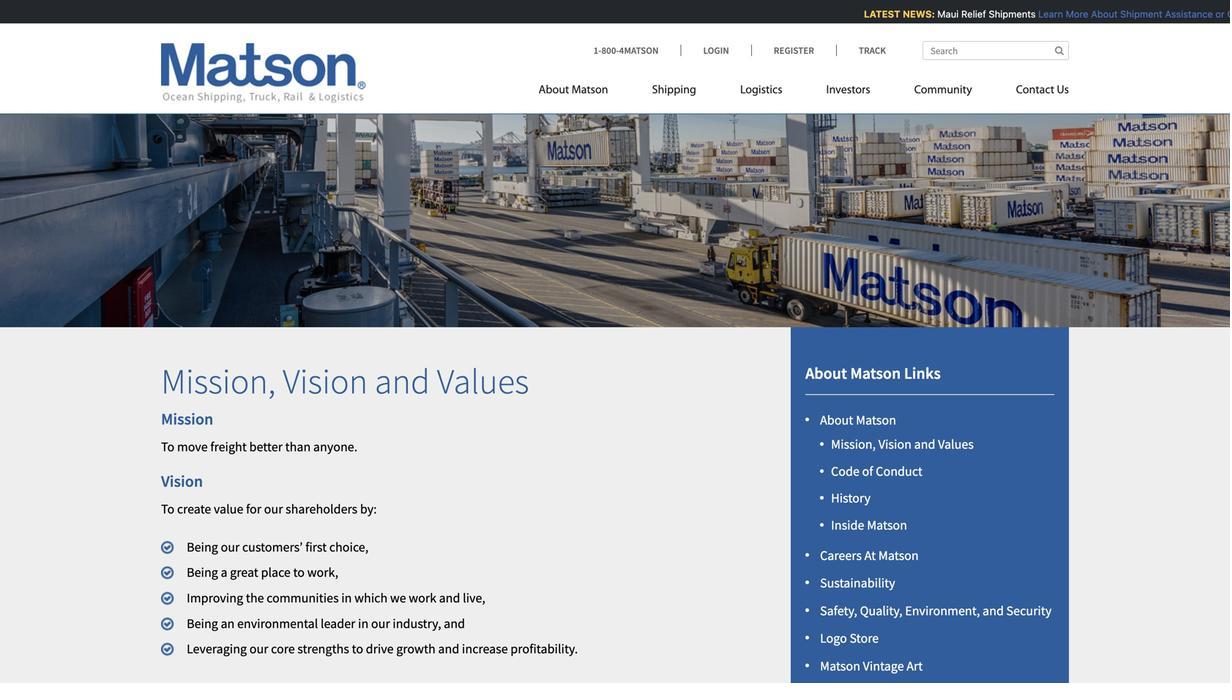 Task type: vqa. For each thing, say whether or not it's contained in the screenshot.
live,
yes



Task type: locate. For each thing, give the bounding box(es) containing it.
vision inside about matson links section
[[879, 436, 912, 453]]

1 vertical spatial mission,
[[831, 436, 876, 453]]

mission, inside about matson links section
[[831, 436, 876, 453]]

mission
[[161, 409, 213, 429]]

environment,
[[906, 603, 980, 619]]

values inside about matson links section
[[938, 436, 974, 453]]

the
[[246, 590, 264, 607]]

0 vertical spatial to
[[293, 565, 305, 581]]

being
[[187, 539, 218, 556], [187, 565, 218, 581], [187, 616, 218, 632]]

we
[[390, 590, 406, 607]]

track
[[859, 44, 886, 56]]

work,
[[307, 565, 339, 581]]

leveraging our core strengths to drive growth and increase profitability.
[[187, 641, 578, 657]]

shareholders
[[286, 501, 358, 518]]

vision up create
[[161, 472, 203, 492]]

2 horizontal spatial vision
[[879, 436, 912, 453]]

1-800-4matson
[[594, 44, 659, 56]]

0 horizontal spatial about matson
[[539, 85, 608, 96]]

login
[[704, 44, 729, 56]]

0 vertical spatial to
[[161, 439, 175, 455]]

learn
[[1035, 8, 1060, 19]]

to for place
[[293, 565, 305, 581]]

conduct
[[876, 463, 923, 480]]

our right the for
[[264, 501, 283, 518]]

matson up at
[[867, 517, 908, 534]]

shipping
[[652, 85, 697, 96]]

mission, up code
[[831, 436, 876, 453]]

being down create
[[187, 539, 218, 556]]

2 being from the top
[[187, 565, 218, 581]]

matson vintage art link
[[820, 658, 923, 675]]

4matson
[[620, 44, 659, 56]]

1 vertical spatial vision
[[879, 436, 912, 453]]

logo store
[[820, 630, 879, 647]]

0 vertical spatial vision
[[283, 359, 368, 403]]

about matson link down the about matson links
[[820, 412, 897, 428]]

matson
[[572, 85, 608, 96], [851, 363, 901, 383], [856, 412, 897, 428], [867, 517, 908, 534], [879, 547, 919, 564], [820, 658, 861, 675]]

to for strengths
[[352, 641, 363, 657]]

0 horizontal spatial about matson link
[[539, 77, 630, 107]]

0 horizontal spatial mission, vision and values
[[161, 359, 529, 403]]

cranes load and offload matson containers from the containership at the terminal. image
[[0, 91, 1231, 327]]

2 to from the top
[[161, 501, 175, 518]]

1 vertical spatial to
[[352, 641, 363, 657]]

0 vertical spatial values
[[437, 359, 529, 403]]

in left which on the bottom left of the page
[[342, 590, 352, 607]]

1 horizontal spatial to
[[352, 641, 363, 657]]

being our customers' first choice,
[[187, 539, 369, 556]]

careers at matson link
[[820, 547, 919, 564]]

about matson down 1-
[[539, 85, 608, 96]]

first
[[306, 539, 327, 556]]

1 vertical spatial about matson
[[820, 412, 897, 428]]

0 vertical spatial mission,
[[161, 359, 276, 403]]

vision
[[283, 359, 368, 403], [879, 436, 912, 453], [161, 472, 203, 492]]

to create value for our shareholders by:
[[161, 501, 377, 518]]

1 vertical spatial to
[[161, 501, 175, 518]]

about matson inside top menu navigation
[[539, 85, 608, 96]]

matson up mission, vision and values link
[[856, 412, 897, 428]]

customers'
[[242, 539, 303, 556]]

matson left links
[[851, 363, 901, 383]]

0 horizontal spatial mission,
[[161, 359, 276, 403]]

and
[[375, 359, 430, 403], [915, 436, 936, 453], [439, 590, 460, 607], [983, 603, 1004, 619], [444, 616, 465, 632], [438, 641, 460, 657]]

about inside top menu navigation
[[539, 85, 569, 96]]

about matson link down 1-
[[539, 77, 630, 107]]

1-
[[594, 44, 602, 56]]

history link
[[831, 490, 871, 507]]

to right place
[[293, 565, 305, 581]]

vision up conduct
[[879, 436, 912, 453]]

1 being from the top
[[187, 539, 218, 556]]

to
[[161, 439, 175, 455], [161, 501, 175, 518]]

about matson down the about matson links
[[820, 412, 897, 428]]

environmental
[[237, 616, 318, 632]]

to left move
[[161, 439, 175, 455]]

1 vertical spatial being
[[187, 565, 218, 581]]

shipping link
[[630, 77, 719, 107]]

being left a
[[187, 565, 218, 581]]

us
[[1057, 85, 1070, 96]]

store
[[850, 630, 879, 647]]

matson down 1-
[[572, 85, 608, 96]]

to left drive
[[352, 641, 363, 657]]

1 horizontal spatial vision
[[283, 359, 368, 403]]

an
[[221, 616, 235, 632]]

vision up anyone.
[[283, 359, 368, 403]]

live,
[[463, 590, 486, 607]]

improving
[[187, 590, 243, 607]]

security
[[1007, 603, 1052, 619]]

mission, vision and values inside about matson links section
[[831, 436, 974, 453]]

1 horizontal spatial mission, vision and values
[[831, 436, 974, 453]]

1 to from the top
[[161, 439, 175, 455]]

0 vertical spatial being
[[187, 539, 218, 556]]

our up drive
[[371, 616, 390, 632]]

anyone.
[[313, 439, 358, 455]]

vintage
[[863, 658, 904, 675]]

about
[[1088, 8, 1114, 19], [539, 85, 569, 96], [806, 363, 847, 383], [820, 412, 854, 428]]

about matson link
[[539, 77, 630, 107], [820, 412, 897, 428]]

being left an
[[187, 616, 218, 632]]

contact us link
[[995, 77, 1070, 107]]

more
[[1062, 8, 1085, 19]]

leveraging
[[187, 641, 247, 657]]

news:
[[899, 8, 932, 19]]

about matson inside section
[[820, 412, 897, 428]]

about matson
[[539, 85, 608, 96], [820, 412, 897, 428]]

0 horizontal spatial to
[[293, 565, 305, 581]]

mission, vision and values up anyone.
[[161, 359, 529, 403]]

in right leader
[[358, 616, 369, 632]]

to left create
[[161, 501, 175, 518]]

to for to move freight better than anyone.
[[161, 439, 175, 455]]

1 horizontal spatial about matson
[[820, 412, 897, 428]]

our up a
[[221, 539, 240, 556]]

safety,
[[820, 603, 858, 619]]

1 horizontal spatial values
[[938, 436, 974, 453]]

0 vertical spatial about matson
[[539, 85, 608, 96]]

0 vertical spatial about matson link
[[539, 77, 630, 107]]

1 vertical spatial values
[[938, 436, 974, 453]]

2 vertical spatial being
[[187, 616, 218, 632]]

mission, vision and values up conduct
[[831, 436, 974, 453]]

choice,
[[329, 539, 369, 556]]

1 horizontal spatial about matson link
[[820, 412, 897, 428]]

0 horizontal spatial in
[[342, 590, 352, 607]]

values
[[437, 359, 529, 403], [938, 436, 974, 453]]

0 horizontal spatial values
[[437, 359, 529, 403]]

by:
[[360, 501, 377, 518]]

shipments
[[985, 8, 1032, 19]]

in
[[342, 590, 352, 607], [358, 616, 369, 632]]

1 horizontal spatial mission,
[[831, 436, 876, 453]]

800-
[[602, 44, 620, 56]]

1 vertical spatial about matson link
[[820, 412, 897, 428]]

3 being from the top
[[187, 616, 218, 632]]

matson down the logo
[[820, 658, 861, 675]]

None search field
[[923, 41, 1070, 60]]

investors
[[827, 85, 871, 96]]

1 vertical spatial mission, vision and values
[[831, 436, 974, 453]]

2 vertical spatial vision
[[161, 472, 203, 492]]

mission, up mission at bottom
[[161, 359, 276, 403]]

1 horizontal spatial in
[[358, 616, 369, 632]]

Search search field
[[923, 41, 1070, 60]]

1 vertical spatial in
[[358, 616, 369, 632]]



Task type: describe. For each thing, give the bounding box(es) containing it.
code of conduct
[[831, 463, 923, 480]]

shipment
[[1117, 8, 1159, 19]]

logo store link
[[820, 630, 879, 647]]

being a great place to work,
[[187, 565, 339, 581]]

create
[[177, 501, 211, 518]]

strengths
[[298, 641, 349, 657]]

latest news: maui relief shipments learn more about shipment assistance or c
[[860, 8, 1231, 19]]

value
[[214, 501, 243, 518]]

register
[[774, 44, 815, 56]]

matson right at
[[879, 547, 919, 564]]

freight
[[210, 439, 247, 455]]

contact us
[[1017, 85, 1070, 96]]

community
[[915, 85, 973, 96]]

for
[[246, 501, 262, 518]]

a
[[221, 565, 227, 581]]

than
[[285, 439, 311, 455]]

which
[[355, 590, 388, 607]]

sustainability link
[[820, 575, 896, 592]]

maui
[[934, 8, 955, 19]]

about matson links
[[806, 363, 941, 383]]

place
[[261, 565, 291, 581]]

matson vintage art
[[820, 658, 923, 675]]

work
[[409, 590, 437, 607]]

learn more about shipment assistance or c link
[[1035, 8, 1231, 19]]

about matson links section
[[773, 327, 1088, 683]]

assistance
[[1162, 8, 1210, 19]]

leader
[[321, 616, 356, 632]]

being for being an environmental leader in our industry, and
[[187, 616, 218, 632]]

links
[[904, 363, 941, 383]]

blue matson logo with ocean, shipping, truck, rail and logistics written beneath it. image
[[161, 43, 366, 103]]

search image
[[1056, 46, 1064, 55]]

history
[[831, 490, 871, 507]]

careers
[[820, 547, 862, 564]]

being for being a great place to work,
[[187, 565, 218, 581]]

or
[[1212, 8, 1221, 19]]

of
[[863, 463, 874, 480]]

to move freight better than anyone.
[[161, 439, 358, 455]]

0 horizontal spatial vision
[[161, 472, 203, 492]]

communities
[[267, 590, 339, 607]]

sustainability
[[820, 575, 896, 592]]

great
[[230, 565, 258, 581]]

being for being our customers' first choice,
[[187, 539, 218, 556]]

careers at matson
[[820, 547, 919, 564]]

inside matson
[[831, 517, 908, 534]]

register link
[[751, 44, 837, 56]]

to for to create value for our shareholders by:
[[161, 501, 175, 518]]

logistics
[[741, 85, 783, 96]]

track link
[[837, 44, 886, 56]]

improving the communities in which we work and live,
[[187, 590, 486, 607]]

at
[[865, 547, 876, 564]]

1-800-4matson link
[[594, 44, 681, 56]]

move
[[177, 439, 208, 455]]

top menu navigation
[[539, 77, 1070, 107]]

0 vertical spatial mission, vision and values
[[161, 359, 529, 403]]

profitability.
[[511, 641, 578, 657]]

inside
[[831, 517, 865, 534]]

art
[[907, 658, 923, 675]]

drive
[[366, 641, 394, 657]]

relief
[[958, 8, 983, 19]]

investors link
[[805, 77, 893, 107]]

core
[[271, 641, 295, 657]]

logistics link
[[719, 77, 805, 107]]

safety, quality, environment, and security
[[820, 603, 1052, 619]]

being an environmental leader in our industry, and
[[187, 616, 465, 632]]

mission, vision and values link
[[831, 436, 974, 453]]

our left core
[[250, 641, 268, 657]]

0 vertical spatial in
[[342, 590, 352, 607]]

growth
[[396, 641, 436, 657]]

latest
[[860, 8, 897, 19]]

login link
[[681, 44, 751, 56]]

code
[[831, 463, 860, 480]]

increase
[[462, 641, 508, 657]]

matson inside top menu navigation
[[572, 85, 608, 96]]

contact
[[1017, 85, 1055, 96]]

code of conduct link
[[831, 463, 923, 480]]

quality,
[[860, 603, 903, 619]]

logo
[[820, 630, 847, 647]]

c
[[1224, 8, 1231, 19]]

safety, quality, environment, and security link
[[820, 603, 1052, 619]]

community link
[[893, 77, 995, 107]]

better
[[249, 439, 283, 455]]

inside matson link
[[831, 517, 908, 534]]



